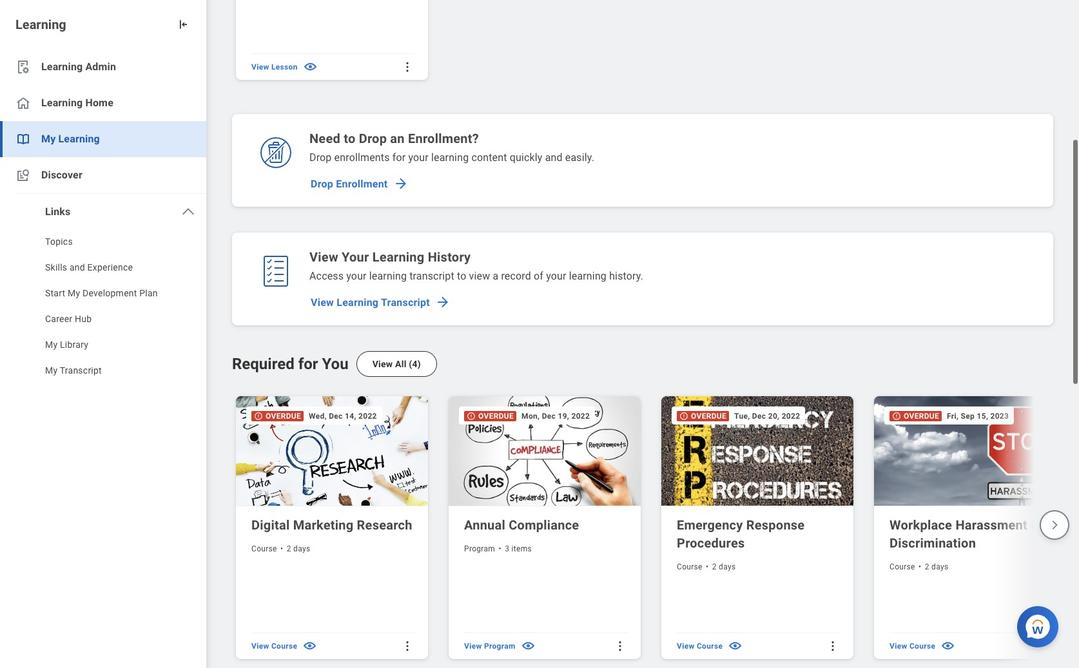 Task type: describe. For each thing, give the bounding box(es) containing it.
2 horizontal spatial learning
[[569, 270, 607, 283]]

history.
[[610, 270, 644, 283]]

0 horizontal spatial learning
[[369, 270, 407, 283]]

2 horizontal spatial your
[[546, 270, 567, 283]]

my for my transcript
[[45, 366, 58, 376]]

workplace harassment & discrimination link
[[890, 517, 1054, 553]]

2022 for compliance
[[572, 412, 590, 421]]

3 items
[[505, 545, 532, 554]]

required for you
[[232, 355, 349, 373]]

start
[[45, 288, 65, 299]]

my learning
[[41, 133, 100, 145]]

harassment
[[956, 518, 1028, 533]]

lesson
[[271, 62, 298, 72]]

view for harassment's visible icon
[[890, 642, 908, 651]]

(4)
[[409, 359, 421, 370]]

home
[[85, 97, 113, 109]]

record
[[501, 270, 531, 283]]

arrow right image
[[435, 295, 451, 310]]

plan
[[139, 288, 158, 299]]

0 vertical spatial program
[[464, 545, 495, 554]]

dec for response
[[753, 412, 767, 421]]

drop inside 'link'
[[311, 178, 333, 190]]

my right the start
[[68, 288, 80, 299]]

learning up report parameter icon
[[15, 17, 66, 32]]

workplace harassment & discrimination image
[[875, 397, 1069, 507]]

mon, dec 19, 2022
[[522, 412, 590, 421]]

3
[[505, 545, 510, 554]]

2 for digital
[[287, 545, 291, 554]]

learning home
[[41, 97, 113, 109]]

hub
[[75, 314, 92, 324]]

2022 for response
[[782, 412, 801, 421]]

0 horizontal spatial your
[[347, 270, 367, 283]]

topics link
[[0, 230, 206, 256]]

fri, sep 15, 2023
[[948, 412, 1010, 421]]

start my development plan link
[[0, 282, 206, 308]]

related actions vertical image for digital marketing research
[[401, 640, 414, 653]]

view inside view your learning history access your learning transcript to view a record of your learning history.
[[310, 250, 339, 265]]

list containing topics
[[0, 230, 206, 385]]

learning inside learning admin "link"
[[41, 61, 83, 73]]

my for my learning
[[41, 133, 56, 145]]

book open image
[[15, 132, 31, 147]]

my library link
[[0, 333, 206, 359]]

view all (4) button
[[356, 352, 437, 377]]

skills and experience link
[[0, 256, 206, 282]]

0 horizontal spatial visible image
[[303, 60, 318, 74]]

development
[[83, 288, 137, 299]]

wed,
[[309, 412, 327, 421]]

tue,
[[735, 412, 751, 421]]

discover link
[[0, 157, 206, 194]]

learning admin
[[41, 61, 116, 73]]

experience
[[87, 263, 133, 273]]

career hub
[[45, 314, 92, 324]]

view learning transcript
[[311, 296, 430, 309]]

digital marketing research link
[[252, 517, 415, 535]]

my transcript
[[45, 366, 102, 376]]

and inside list
[[70, 263, 85, 273]]

enrollments
[[335, 152, 390, 164]]

visible image for annual compliance
[[521, 639, 536, 654]]

sep
[[961, 412, 975, 421]]

your inside need to drop an enrollment? drop enrollments for your learning content quickly and easily.
[[409, 152, 429, 164]]

need to drop an enrollment? drop enrollments for your learning content quickly and easily.
[[310, 131, 595, 164]]

dec for marketing
[[329, 412, 343, 421]]

enrollment?
[[408, 131, 479, 146]]

a
[[493, 270, 499, 283]]

links button
[[0, 194, 206, 230]]

digital
[[252, 518, 290, 533]]

content
[[472, 152, 507, 164]]

overdue for digital
[[266, 412, 301, 421]]

you
[[322, 355, 349, 373]]

2 days for digital
[[287, 545, 311, 554]]

related actions vertical image for emergency response procedures
[[827, 640, 840, 653]]

my learning link
[[0, 121, 206, 157]]

14,
[[345, 412, 356, 421]]

view learning transcript link
[[306, 290, 453, 315]]

1 vertical spatial program
[[484, 642, 516, 651]]

start my development plan
[[45, 288, 158, 299]]

overdue for annual
[[479, 412, 514, 421]]

discrimination
[[890, 536, 977, 551]]

marketing
[[293, 518, 354, 533]]

arrow right image
[[393, 176, 409, 192]]

transcript inside list
[[60, 366, 102, 376]]

chevron right image
[[1049, 520, 1061, 532]]

view your learning history access your learning transcript to view a record of your learning history.
[[310, 250, 644, 283]]

to inside view your learning history access your learning transcript to view a record of your learning history.
[[457, 270, 467, 283]]

19,
[[558, 412, 570, 421]]

emergency response procedures link
[[677, 517, 841, 553]]

items
[[512, 545, 532, 554]]

home image
[[15, 95, 31, 111]]

view lesson
[[252, 62, 298, 72]]

research
[[357, 518, 413, 533]]

an
[[390, 131, 405, 146]]

your
[[342, 250, 369, 265]]

quickly
[[510, 152, 543, 164]]

view for the left visible image
[[252, 62, 269, 72]]

library
[[60, 340, 88, 350]]

view program
[[464, 642, 516, 651]]

visible image for harassment
[[941, 639, 956, 654]]

learning home link
[[0, 85, 206, 121]]

wed, dec 14, 2022
[[309, 412, 377, 421]]

15,
[[977, 412, 989, 421]]

annual compliance link
[[464, 517, 628, 535]]

chevron up image
[[181, 204, 196, 220]]

compliance
[[509, 518, 579, 533]]

career hub link
[[0, 308, 206, 333]]

of
[[534, 270, 544, 283]]

2 days for workplace
[[925, 563, 949, 572]]

visible image for emergency response procedures
[[728, 639, 743, 654]]

view for arrow right image
[[311, 296, 334, 309]]

workplace harassment & discrimination
[[890, 518, 1040, 551]]

my library
[[45, 340, 88, 350]]

transcript
[[410, 270, 455, 283]]



Task type: locate. For each thing, give the bounding box(es) containing it.
0 horizontal spatial exclamation circle image
[[254, 412, 263, 421]]

procedures
[[677, 536, 745, 551]]

learning left admin
[[41, 61, 83, 73]]

learning inside my learning link
[[58, 133, 100, 145]]

dec left 19,
[[542, 412, 556, 421]]

1 vertical spatial and
[[70, 263, 85, 273]]

exclamation circle image left mon,
[[467, 412, 476, 421]]

0 horizontal spatial related actions vertical image
[[401, 640, 414, 653]]

list containing learning admin
[[0, 49, 206, 385]]

report parameter image
[[15, 59, 31, 75]]

overdue left fri,
[[904, 412, 940, 421]]

exclamation circle image for annual compliance
[[467, 412, 476, 421]]

to
[[344, 131, 356, 146], [457, 270, 467, 283]]

3 view course from the left
[[890, 642, 936, 651]]

4 overdue from the left
[[904, 412, 940, 421]]

emergency response procedures image
[[662, 397, 857, 507]]

view
[[252, 62, 269, 72], [310, 250, 339, 265], [311, 296, 334, 309], [373, 359, 393, 370], [252, 642, 269, 651], [464, 642, 482, 651], [677, 642, 695, 651], [890, 642, 908, 651]]

2 horizontal spatial days
[[932, 563, 949, 572]]

1 vertical spatial to
[[457, 270, 467, 283]]

1 overdue from the left
[[266, 412, 301, 421]]

emergency
[[677, 518, 743, 533]]

view for visible image for emergency response procedures
[[677, 642, 695, 651]]

1 vertical spatial related actions vertical image
[[614, 640, 627, 653]]

transcript
[[381, 296, 430, 309], [60, 366, 102, 376]]

1 related actions vertical image from the left
[[401, 640, 414, 653]]

program
[[464, 545, 495, 554], [484, 642, 516, 651]]

learning down enrollment?
[[432, 152, 469, 164]]

drop down need
[[310, 152, 332, 164]]

fri,
[[948, 412, 959, 421]]

exclamation circle image down required in the bottom of the page
[[254, 412, 263, 421]]

1 horizontal spatial exclamation circle image
[[680, 412, 689, 421]]

2023
[[991, 412, 1010, 421]]

1 vertical spatial drop
[[310, 152, 332, 164]]

2022 right 14,
[[359, 412, 377, 421]]

exclamation circle image for emergency response procedures
[[680, 412, 689, 421]]

list containing digital marketing research
[[232, 393, 1080, 663]]

3 2022 from the left
[[782, 412, 801, 421]]

1 horizontal spatial exclamation circle image
[[893, 412, 902, 421]]

dec for compliance
[[542, 412, 556, 421]]

2 horizontal spatial 2022
[[782, 412, 801, 421]]

admin
[[85, 61, 116, 73]]

related actions vertical image for view lesson
[[401, 61, 414, 73]]

your
[[409, 152, 429, 164], [347, 270, 367, 283], [546, 270, 567, 283]]

2 overdue from the left
[[479, 412, 514, 421]]

learning up view learning transcript link
[[369, 270, 407, 283]]

your down your
[[347, 270, 367, 283]]

2022 for marketing
[[359, 412, 377, 421]]

easily.
[[566, 152, 595, 164]]

1 horizontal spatial learning
[[432, 152, 469, 164]]

0 horizontal spatial for
[[298, 355, 318, 373]]

2 vertical spatial drop
[[311, 178, 333, 190]]

transformation import image
[[177, 18, 190, 31]]

and
[[545, 152, 563, 164], [70, 263, 85, 273]]

0 vertical spatial drop
[[359, 131, 387, 146]]

1 horizontal spatial for
[[393, 152, 406, 164]]

2 horizontal spatial 2
[[925, 563, 930, 572]]

learning
[[432, 152, 469, 164], [369, 270, 407, 283], [569, 270, 607, 283]]

view for visible image for annual compliance
[[464, 642, 482, 651]]

view all (4)
[[373, 359, 421, 370]]

drop enrollment link
[[306, 171, 411, 197]]

your right of
[[546, 270, 567, 283]]

my left library
[[45, 340, 58, 350]]

exclamation circle image
[[254, 412, 263, 421], [680, 412, 689, 421]]

related actions vertical image for view program
[[614, 640, 627, 653]]

2 down the 'digital'
[[287, 545, 291, 554]]

1 horizontal spatial days
[[719, 563, 736, 572]]

1 horizontal spatial related actions vertical image
[[827, 640, 840, 653]]

drop
[[359, 131, 387, 146], [310, 152, 332, 164], [311, 178, 333, 190]]

view course for digital marketing research
[[252, 642, 297, 651]]

drop enrollment
[[311, 178, 388, 190]]

transcript down library
[[60, 366, 102, 376]]

1 horizontal spatial 2022
[[572, 412, 590, 421]]

0 vertical spatial and
[[545, 152, 563, 164]]

view course for workplace harassment & discrimination
[[890, 642, 936, 651]]

2 horizontal spatial view course
[[890, 642, 936, 651]]

days for workplace
[[932, 563, 949, 572]]

exclamation circle image
[[467, 412, 476, 421], [893, 412, 902, 421]]

2022 right 20,
[[782, 412, 801, 421]]

view inside view learning transcript link
[[311, 296, 334, 309]]

1 horizontal spatial transcript
[[381, 296, 430, 309]]

2 horizontal spatial visible image
[[728, 639, 743, 654]]

and right "skills"
[[70, 263, 85, 273]]

workplace
[[890, 518, 953, 533]]

1 horizontal spatial and
[[545, 152, 563, 164]]

drop up enrollments
[[359, 131, 387, 146]]

related actions vertical image
[[401, 640, 414, 653], [827, 640, 840, 653]]

overdue
[[266, 412, 301, 421], [479, 412, 514, 421], [691, 412, 727, 421], [904, 412, 940, 421]]

overdue for emergency
[[691, 412, 727, 421]]

0 horizontal spatial view course
[[252, 642, 297, 651]]

for left you
[[298, 355, 318, 373]]

1 dec from the left
[[329, 412, 343, 421]]

0 horizontal spatial exclamation circle image
[[467, 412, 476, 421]]

tue, dec 20, 2022
[[735, 412, 801, 421]]

3 dec from the left
[[753, 412, 767, 421]]

2 view course from the left
[[677, 642, 723, 651]]

for down an
[[393, 152, 406, 164]]

1 vertical spatial for
[[298, 355, 318, 373]]

learning down access
[[337, 296, 379, 309]]

2 visible image from the left
[[941, 639, 956, 654]]

view for visible icon for marketing
[[252, 642, 269, 651]]

2 days down discrimination
[[925, 563, 949, 572]]

required
[[232, 355, 295, 373]]

dec left 14,
[[329, 412, 343, 421]]

visible image
[[303, 60, 318, 74], [521, 639, 536, 654], [728, 639, 743, 654]]

2 down discrimination
[[925, 563, 930, 572]]

overdue for workplace
[[904, 412, 940, 421]]

1 horizontal spatial your
[[409, 152, 429, 164]]

related actions vertical image
[[401, 61, 414, 73], [614, 640, 627, 653]]

2 2022 from the left
[[572, 412, 590, 421]]

2022 right 19,
[[572, 412, 590, 421]]

learning inside learning home link
[[41, 97, 83, 109]]

0 vertical spatial transcript
[[381, 296, 430, 309]]

my down my library on the left bottom
[[45, 366, 58, 376]]

&
[[1032, 518, 1040, 533]]

digital marketing research image
[[236, 397, 431, 507]]

exclamation circle image left tue,
[[680, 412, 689, 421]]

emergency response procedures
[[677, 518, 805, 551]]

view course for emergency response procedures
[[677, 642, 723, 651]]

1 horizontal spatial 2 days
[[713, 563, 736, 572]]

view inside button
[[373, 359, 393, 370]]

visible image
[[303, 639, 317, 654], [941, 639, 956, 654]]

2 for workplace
[[925, 563, 930, 572]]

days for digital
[[294, 545, 311, 554]]

0 vertical spatial for
[[393, 152, 406, 164]]

days down marketing
[[294, 545, 311, 554]]

visible image for marketing
[[303, 639, 317, 654]]

digital marketing research
[[252, 518, 413, 533]]

skills and experience
[[45, 263, 133, 273]]

2 horizontal spatial dec
[[753, 412, 767, 421]]

days down procedures
[[719, 563, 736, 572]]

1 horizontal spatial to
[[457, 270, 467, 283]]

course
[[252, 545, 277, 554], [677, 563, 703, 572], [890, 563, 916, 572], [271, 642, 297, 651], [697, 642, 723, 651], [910, 642, 936, 651]]

0 horizontal spatial visible image
[[303, 639, 317, 654]]

1 horizontal spatial related actions vertical image
[[614, 640, 627, 653]]

0 vertical spatial related actions vertical image
[[401, 61, 414, 73]]

days for emergency
[[719, 563, 736, 572]]

view course
[[252, 642, 297, 651], [677, 642, 723, 651], [890, 642, 936, 651]]

access
[[310, 270, 344, 283]]

exclamation circle image for digital marketing research
[[254, 412, 263, 421]]

2 exclamation circle image from the left
[[893, 412, 902, 421]]

0 horizontal spatial 2022
[[359, 412, 377, 421]]

need
[[310, 131, 341, 146]]

skills
[[45, 263, 67, 273]]

2 days down marketing
[[287, 545, 311, 554]]

2022
[[359, 412, 377, 421], [572, 412, 590, 421], [782, 412, 801, 421]]

1 horizontal spatial dec
[[542, 412, 556, 421]]

overdue left tue,
[[691, 412, 727, 421]]

3 overdue from the left
[[691, 412, 727, 421]]

discover
[[41, 169, 82, 181]]

1 vertical spatial transcript
[[60, 366, 102, 376]]

dec left 20,
[[753, 412, 767, 421]]

1 horizontal spatial view course
[[677, 642, 723, 651]]

days down discrimination
[[932, 563, 949, 572]]

1 horizontal spatial visible image
[[521, 639, 536, 654]]

learning admin link
[[0, 49, 206, 85]]

learning up my learning
[[41, 97, 83, 109]]

to inside need to drop an enrollment? drop enrollments for your learning content quickly and easily.
[[344, 131, 356, 146]]

all
[[395, 359, 407, 370]]

my
[[41, 133, 56, 145], [68, 288, 80, 299], [45, 340, 58, 350], [45, 366, 58, 376]]

links
[[45, 206, 71, 218]]

my inside 'link'
[[45, 340, 58, 350]]

and left easily.
[[545, 152, 563, 164]]

response
[[747, 518, 805, 533]]

2 days for emergency
[[713, 563, 736, 572]]

0 horizontal spatial to
[[344, 131, 356, 146]]

for inside need to drop an enrollment? drop enrollments for your learning content quickly and easily.
[[393, 152, 406, 164]]

topics
[[45, 237, 73, 247]]

2 down procedures
[[713, 563, 717, 572]]

1 visible image from the left
[[303, 639, 317, 654]]

1 2022 from the left
[[359, 412, 377, 421]]

0 horizontal spatial related actions vertical image
[[401, 61, 414, 73]]

learning inside view learning transcript link
[[337, 296, 379, 309]]

to up enrollments
[[344, 131, 356, 146]]

2 for emergency
[[713, 563, 717, 572]]

my transcript link
[[0, 359, 206, 385]]

0 horizontal spatial transcript
[[60, 366, 102, 376]]

exclamation circle image for workplace harassment & discrimination
[[893, 412, 902, 421]]

0 horizontal spatial 2 days
[[287, 545, 311, 554]]

0 vertical spatial to
[[344, 131, 356, 146]]

your down enrollment?
[[409, 152, 429, 164]]

learning inside need to drop an enrollment? drop enrollments for your learning content quickly and easily.
[[432, 152, 469, 164]]

and inside need to drop an enrollment? drop enrollments for your learning content quickly and easily.
[[545, 152, 563, 164]]

0 horizontal spatial days
[[294, 545, 311, 554]]

drop left enrollment
[[311, 178, 333, 190]]

learning inside view your learning history access your learning transcript to view a record of your learning history.
[[373, 250, 425, 265]]

1 horizontal spatial 2
[[713, 563, 717, 572]]

1 view course from the left
[[252, 642, 297, 651]]

2
[[287, 545, 291, 554], [713, 563, 717, 572], [925, 563, 930, 572]]

2 exclamation circle image from the left
[[680, 412, 689, 421]]

annual
[[464, 518, 506, 533]]

20,
[[769, 412, 780, 421]]

annual compliance image
[[449, 397, 644, 507]]

days
[[294, 545, 311, 554], [719, 563, 736, 572], [932, 563, 949, 572]]

0 horizontal spatial dec
[[329, 412, 343, 421]]

learning down the learning home
[[58, 133, 100, 145]]

exclamation circle image left fri,
[[893, 412, 902, 421]]

transcript down the transcript
[[381, 296, 430, 309]]

2 horizontal spatial 2 days
[[925, 563, 949, 572]]

learning left history.
[[569, 270, 607, 283]]

my for my library
[[45, 340, 58, 350]]

overdue left mon,
[[479, 412, 514, 421]]

2 days down procedures
[[713, 563, 736, 572]]

1 exclamation circle image from the left
[[254, 412, 263, 421]]

learning up the transcript
[[373, 250, 425, 265]]

1 exclamation circle image from the left
[[467, 412, 476, 421]]

0 horizontal spatial and
[[70, 263, 85, 273]]

to left view
[[457, 270, 467, 283]]

2 dec from the left
[[542, 412, 556, 421]]

career
[[45, 314, 72, 324]]

2 related actions vertical image from the left
[[827, 640, 840, 653]]

mon,
[[522, 412, 540, 421]]

history
[[428, 250, 471, 265]]

my right book open icon
[[41, 133, 56, 145]]

0 horizontal spatial 2
[[287, 545, 291, 554]]

annual compliance
[[464, 518, 579, 533]]

view
[[469, 270, 490, 283]]

2 days
[[287, 545, 311, 554], [713, 563, 736, 572], [925, 563, 949, 572]]

overdue left wed,
[[266, 412, 301, 421]]

list
[[0, 49, 206, 385], [0, 230, 206, 385], [232, 393, 1080, 663]]

1 horizontal spatial visible image
[[941, 639, 956, 654]]

enrollment
[[336, 178, 388, 190]]



Task type: vqa. For each thing, say whether or not it's contained in the screenshot.


